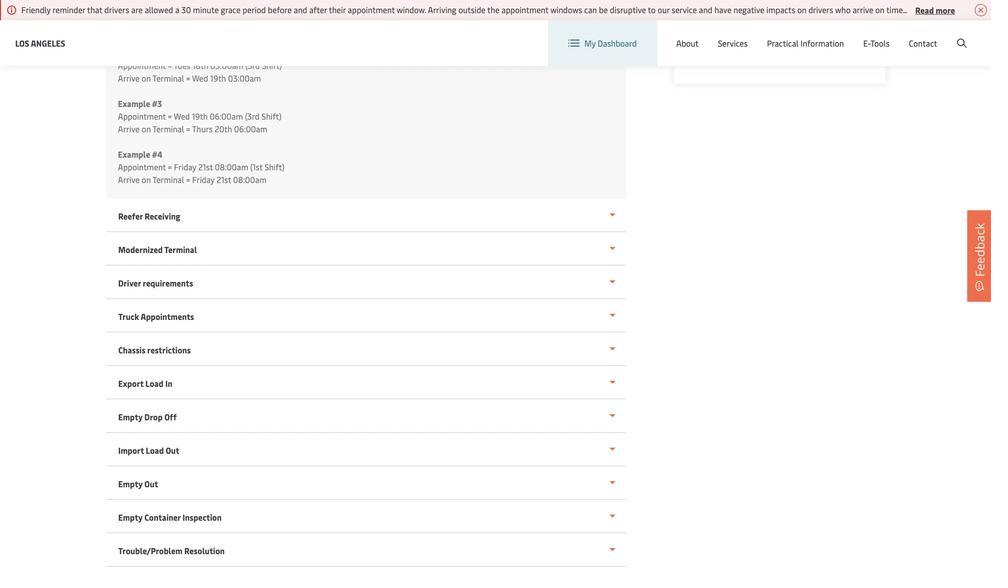 Task type: locate. For each thing, give the bounding box(es) containing it.
1 arrive from the left
[[853, 4, 874, 15]]

0 horizontal spatial wed
[[174, 111, 190, 122]]

empty container inspection
[[118, 512, 222, 524]]

location
[[732, 29, 763, 41]]

wed
[[192, 73, 208, 84], [174, 111, 190, 122]]

2 load from the top
[[146, 445, 164, 457]]

driver requirements
[[118, 278, 193, 289]]

allowed
[[145, 4, 173, 15]]

1 load from the top
[[145, 378, 163, 389]]

1 horizontal spatial appointment
[[502, 4, 549, 15]]

trouble/problem resolution button
[[106, 534, 626, 568]]

tues down appointment = mon 17th 01:00am (2nd shift) arrive on terminal = tues 18th 01:00am
[[174, 60, 191, 71]]

30
[[181, 4, 191, 15]]

example left #3
[[118, 98, 150, 109]]

practical information button
[[767, 20, 845, 66]]

import load out
[[118, 445, 179, 457]]

06:00am up "20th"
[[210, 111, 243, 122]]

appointment right their
[[348, 4, 395, 15]]

inspection
[[182, 512, 222, 524]]

1 vertical spatial 18th
[[192, 60, 209, 71]]

appointment inside example #3 appointment = wed 19th 06:00am (3rd shift) arrive on terminal = thurs 20th 06:00am
[[118, 111, 166, 122]]

friday
[[174, 161, 196, 173], [192, 174, 215, 185]]

switch location button
[[690, 29, 763, 41]]

drivers left are
[[104, 4, 129, 15]]

1 horizontal spatial tues
[[192, 22, 209, 33]]

1 vertical spatial out
[[144, 479, 158, 490]]

terminal up "requirements"
[[164, 244, 197, 255]]

0 horizontal spatial and
[[294, 4, 307, 15]]

18th
[[211, 22, 227, 33], [192, 60, 209, 71]]

empty for empty container inspection
[[118, 512, 142, 524]]

that right reminder
[[87, 4, 102, 15]]

los angeles link
[[15, 37, 65, 50]]

1 vertical spatial example
[[118, 149, 150, 160]]

example for example #4 appointment = friday 21st 08:00am (1st shift) arrive on terminal = friday 21st 08:00am
[[118, 149, 150, 160]]

tues down 17th
[[192, 22, 209, 33]]

0 horizontal spatial drivers
[[104, 4, 129, 15]]

19th up thurs
[[192, 111, 208, 122]]

4 appointment from the top
[[118, 161, 166, 173]]

21st
[[198, 161, 213, 173], [217, 174, 231, 185]]

terminal up #3
[[153, 73, 184, 84]]

on inside example #4 appointment = friday 21st 08:00am (1st shift) arrive on terminal = friday 21st 08:00am
[[142, 174, 151, 185]]

0 vertical spatial empty
[[118, 412, 142, 423]]

my dashboard button
[[569, 20, 637, 66]]

appointment = tues 18th 03:00am (3rd shift) arrive on terminal = wed 19th 03:00am
[[118, 60, 282, 84]]

19th inside example #3 appointment = wed 19th 06:00am (3rd shift) arrive on terminal = thurs 20th 06:00am
[[192, 111, 208, 122]]

our
[[658, 4, 670, 15]]

0 horizontal spatial 18th
[[192, 60, 209, 71]]

los
[[15, 37, 29, 48]]

08:00am down (1st
[[233, 174, 267, 185]]

1 vertical spatial 21st
[[217, 174, 231, 185]]

impacts
[[767, 4, 796, 15]]

feedback
[[972, 223, 989, 277]]

20th
[[215, 123, 232, 135]]

create
[[917, 30, 941, 41]]

shift) inside appointment = mon 17th 01:00am (2nd shift) arrive on terminal = tues 18th 01:00am
[[262, 9, 281, 20]]

1 drivers from the left
[[104, 4, 129, 15]]

1 arrive from the top
[[118, 22, 140, 33]]

arrive
[[118, 22, 140, 33], [118, 73, 140, 84], [118, 123, 140, 135], [118, 174, 140, 185]]

1 horizontal spatial 21st
[[217, 174, 231, 185]]

arrive inside appointment = tues 18th 03:00am (3rd shift) arrive on terminal = wed 19th 03:00am
[[118, 73, 140, 84]]

terminal inside example #4 appointment = friday 21st 08:00am (1st shift) arrive on terminal = friday 21st 08:00am
[[153, 174, 184, 185]]

reefer receiving button
[[106, 199, 626, 233]]

2 empty from the top
[[118, 479, 142, 490]]

01:00am down (2nd
[[229, 22, 260, 33]]

example inside example #3 appointment = wed 19th 06:00am (3rd shift) arrive on terminal = thurs 20th 06:00am
[[118, 98, 150, 109]]

0 vertical spatial tues
[[192, 22, 209, 33]]

period
[[243, 4, 266, 15]]

0 vertical spatial example
[[118, 98, 150, 109]]

terminal up #4
[[153, 123, 184, 135]]

2 arrive from the top
[[118, 73, 140, 84]]

empty down "import"
[[118, 479, 142, 490]]

on
[[798, 4, 807, 15], [876, 4, 885, 15], [142, 22, 151, 33], [142, 73, 151, 84], [142, 123, 151, 135], [142, 174, 151, 185]]

1 horizontal spatial wed
[[192, 73, 208, 84]]

arrive right "who"
[[853, 4, 874, 15]]

switch location
[[706, 29, 763, 41]]

appointment up #3
[[118, 60, 166, 71]]

2 appointment from the top
[[118, 60, 166, 71]]

(1st
[[250, 161, 263, 173]]

3 empty from the top
[[118, 512, 142, 524]]

arrive
[[853, 4, 874, 15], [952, 4, 972, 15]]

1 vertical spatial (3rd
[[245, 111, 260, 122]]

2 appointment from the left
[[502, 4, 549, 15]]

their
[[329, 4, 346, 15]]

1 appointment from the top
[[118, 9, 166, 20]]

0 horizontal spatial out
[[144, 479, 158, 490]]

=
[[168, 9, 172, 20], [186, 22, 190, 33], [168, 60, 172, 71], [186, 73, 190, 84], [168, 111, 172, 122], [186, 123, 190, 135], [168, 161, 172, 173], [186, 174, 190, 185]]

0 vertical spatial 21st
[[198, 161, 213, 173]]

on inside appointment = mon 17th 01:00am (2nd shift) arrive on terminal = tues 18th 01:00am
[[142, 22, 151, 33]]

and left after
[[294, 4, 307, 15]]

1 vertical spatial wed
[[174, 111, 190, 122]]

empty left drop
[[118, 412, 142, 423]]

arrive left close alert image
[[952, 4, 972, 15]]

contact
[[909, 38, 938, 49]]

1 horizontal spatial out
[[166, 445, 179, 457]]

example inside example #4 appointment = friday 21st 08:00am (1st shift) arrive on terminal = friday 21st 08:00am
[[118, 149, 150, 160]]

0 horizontal spatial arrive
[[853, 4, 874, 15]]

trouble/problem
[[118, 546, 182, 557]]

appointment left a
[[118, 9, 166, 20]]

empty drop off button
[[106, 400, 626, 434]]

appointment down #3
[[118, 111, 166, 122]]

1 and from the left
[[294, 4, 307, 15]]

thurs
[[192, 123, 213, 135]]

18th down grace
[[211, 22, 227, 33]]

appointment
[[118, 9, 166, 20], [118, 60, 166, 71], [118, 111, 166, 122], [118, 161, 166, 173]]

01:00am
[[210, 9, 241, 20], [229, 22, 260, 33]]

4 arrive from the top
[[118, 174, 140, 185]]

shift) inside appointment = tues 18th 03:00am (3rd shift) arrive on terminal = wed 19th 03:00am
[[262, 60, 282, 71]]

example #4 appointment = friday 21st 08:00am (1st shift) arrive on terminal = friday 21st 08:00am
[[118, 149, 285, 185]]

out down import load out
[[144, 479, 158, 490]]

service
[[672, 4, 697, 15]]

empty container inspection button
[[106, 501, 626, 534]]

0 vertical spatial friday
[[174, 161, 196, 173]]

empty out button
[[106, 467, 626, 501]]

1 horizontal spatial and
[[699, 4, 713, 15]]

that
[[87, 4, 102, 15], [935, 4, 950, 15]]

1 vertical spatial 01:00am
[[229, 22, 260, 33]]

06:00am right "20th"
[[234, 123, 268, 135]]

empty for empty drop off
[[118, 412, 142, 423]]

18th down appointment = mon 17th 01:00am (2nd shift) arrive on terminal = tues 18th 01:00am
[[192, 60, 209, 71]]

appointment down #4
[[118, 161, 166, 173]]

load left in
[[145, 378, 163, 389]]

19th up example #3 appointment = wed 19th 06:00am (3rd shift) arrive on terminal = thurs 20th 06:00am
[[210, 73, 226, 84]]

read more
[[916, 4, 956, 15]]

1 example from the top
[[118, 98, 150, 109]]

out down "off"
[[166, 445, 179, 457]]

tools
[[871, 38, 890, 49]]

about
[[677, 38, 699, 49]]

0 vertical spatial 03:00am
[[210, 60, 244, 71]]

1 horizontal spatial 18th
[[211, 22, 227, 33]]

18th inside appointment = tues 18th 03:00am (3rd shift) arrive on terminal = wed 19th 03:00am
[[192, 60, 209, 71]]

negative
[[734, 4, 765, 15]]

wed inside appointment = tues 18th 03:00am (3rd shift) arrive on terminal = wed 19th 03:00am
[[192, 73, 208, 84]]

2 arrive from the left
[[952, 4, 972, 15]]

load inside dropdown button
[[145, 378, 163, 389]]

example for example #3 appointment = wed 19th 06:00am (3rd shift) arrive on terminal = thurs 20th 06:00am
[[118, 98, 150, 109]]

and
[[294, 4, 307, 15], [699, 4, 713, 15]]

appointment
[[348, 4, 395, 15], [502, 4, 549, 15]]

1 vertical spatial 19th
[[192, 111, 208, 122]]

2 example from the top
[[118, 149, 150, 160]]

#4
[[152, 149, 162, 160]]

load right "import"
[[146, 445, 164, 457]]

0 vertical spatial load
[[145, 378, 163, 389]]

06:00am
[[210, 111, 243, 122], [234, 123, 268, 135]]

services button
[[718, 20, 748, 66]]

(3rd inside appointment = tues 18th 03:00am (3rd shift) arrive on terminal = wed 19th 03:00am
[[246, 60, 260, 71]]

truck
[[118, 311, 139, 322]]

1 vertical spatial 08:00am
[[233, 174, 267, 185]]

2 vertical spatial empty
[[118, 512, 142, 524]]

1 empty from the top
[[118, 412, 142, 423]]

switch
[[706, 29, 730, 41]]

08:00am left (1st
[[215, 161, 248, 173]]

3 arrive from the top
[[118, 123, 140, 135]]

arrive inside example #4 appointment = friday 21st 08:00am (1st shift) arrive on terminal = friday 21st 08:00am
[[118, 174, 140, 185]]

appointment = mon 17th 01:00am (2nd shift) arrive on terminal = tues 18th 01:00am
[[118, 9, 281, 33]]

export load in
[[118, 378, 172, 389]]

modernized
[[118, 244, 163, 255]]

0 vertical spatial 18th
[[211, 22, 227, 33]]

0 vertical spatial wed
[[192, 73, 208, 84]]

load inside 'dropdown button'
[[146, 445, 164, 457]]

1 vertical spatial tues
[[174, 60, 191, 71]]

appointment right the
[[502, 4, 549, 15]]

1 horizontal spatial arrive
[[952, 4, 972, 15]]

global menu button
[[774, 20, 852, 51]]

that right drivers
[[935, 4, 950, 15]]

0 horizontal spatial that
[[87, 4, 102, 15]]

time.
[[887, 4, 905, 15]]

0 horizontal spatial 19th
[[192, 111, 208, 122]]

empty for empty out
[[118, 479, 142, 490]]

1 horizontal spatial 19th
[[210, 73, 226, 84]]

1 horizontal spatial drivers
[[809, 4, 834, 15]]

1 horizontal spatial that
[[935, 4, 950, 15]]

08:00am
[[215, 161, 248, 173], [233, 174, 267, 185]]

0 horizontal spatial appointment
[[348, 4, 395, 15]]

modernized terminal button
[[106, 233, 626, 266]]

e-
[[864, 38, 871, 49]]

0 vertical spatial (3rd
[[246, 60, 260, 71]]

terminal inside dropdown button
[[164, 244, 197, 255]]

1 vertical spatial empty
[[118, 479, 142, 490]]

reefer
[[118, 211, 143, 222]]

appointments
[[140, 311, 194, 322]]

terminal down mon
[[153, 22, 184, 33]]

01:00am right 17th
[[210, 9, 241, 20]]

example left #4
[[118, 149, 150, 160]]

empty left container
[[118, 512, 142, 524]]

terminal down #4
[[153, 174, 184, 185]]

0 vertical spatial out
[[166, 445, 179, 457]]

example
[[118, 98, 150, 109], [118, 149, 150, 160]]

0 vertical spatial 19th
[[210, 73, 226, 84]]

chassis restrictions
[[118, 345, 191, 356]]

drivers left "who"
[[809, 4, 834, 15]]

and left have
[[699, 4, 713, 15]]

03:00am
[[210, 60, 244, 71], [228, 73, 261, 84]]

in
[[165, 378, 172, 389]]

resolution
[[184, 546, 225, 557]]

0 horizontal spatial tues
[[174, 60, 191, 71]]

3 appointment from the top
[[118, 111, 166, 122]]

1 vertical spatial load
[[146, 445, 164, 457]]

1 vertical spatial 06:00am
[[234, 123, 268, 135]]

appointment inside appointment = tues 18th 03:00am (3rd shift) arrive on terminal = wed 19th 03:00am
[[118, 60, 166, 71]]

are
[[131, 4, 143, 15]]

load
[[145, 378, 163, 389], [146, 445, 164, 457]]

container
[[144, 512, 181, 524]]



Task type: describe. For each thing, give the bounding box(es) containing it.
arriving
[[428, 4, 457, 15]]

export
[[118, 378, 143, 389]]

information
[[801, 38, 845, 49]]

out inside empty out dropdown button
[[144, 479, 158, 490]]

practical information
[[767, 38, 845, 49]]

on inside appointment = tues 18th 03:00am (3rd shift) arrive on terminal = wed 19th 03:00am
[[142, 73, 151, 84]]

reefer receiving
[[118, 211, 180, 222]]

can
[[585, 4, 597, 15]]

the
[[488, 4, 500, 15]]

(3rd inside example #3 appointment = wed 19th 06:00am (3rd shift) arrive on terminal = thurs 20th 06:00am
[[245, 111, 260, 122]]

arrive inside appointment = mon 17th 01:00am (2nd shift) arrive on terminal = tues 18th 01:00am
[[118, 22, 140, 33]]

read
[[916, 4, 935, 15]]

before
[[268, 4, 292, 15]]

restrictions
[[147, 345, 191, 356]]

reminder
[[53, 4, 85, 15]]

about button
[[677, 20, 699, 66]]

appointment inside appointment = mon 17th 01:00am (2nd shift) arrive on terminal = tues 18th 01:00am
[[118, 9, 166, 20]]

drivers
[[907, 4, 933, 15]]

terminal inside example #3 appointment = wed 19th 06:00am (3rd shift) arrive on terminal = thurs 20th 06:00am
[[153, 123, 184, 135]]

chassis
[[118, 345, 145, 356]]

my
[[585, 38, 596, 49]]

friendly reminder that drivers are allowed a 30 minute grace period before and after their appointment window. arriving outside the appointment windows can be disruptive to our service and have negative impacts on drivers who arrive on time. drivers that arrive outsi
[[21, 4, 992, 15]]

empty drop off
[[118, 412, 177, 423]]

19th inside appointment = tues 18th 03:00am (3rd shift) arrive on terminal = wed 19th 03:00am
[[210, 73, 226, 84]]

drop
[[144, 412, 162, 423]]

import load out button
[[106, 434, 626, 467]]

out inside import load out 'dropdown button'
[[166, 445, 179, 457]]

close alert image
[[975, 4, 988, 16]]

account
[[942, 30, 972, 41]]

who
[[836, 4, 851, 15]]

0 vertical spatial 06:00am
[[210, 111, 243, 122]]

outside
[[459, 4, 486, 15]]

on inside example #3 appointment = wed 19th 06:00am (3rd shift) arrive on terminal = thurs 20th 06:00am
[[142, 123, 151, 135]]

(2nd
[[243, 9, 260, 20]]

terminal inside appointment = mon 17th 01:00am (2nd shift) arrive on terminal = tues 18th 01:00am
[[153, 22, 184, 33]]

tues inside appointment = mon 17th 01:00am (2nd shift) arrive on terminal = tues 18th 01:00am
[[192, 22, 209, 33]]

#3
[[152, 98, 162, 109]]

e-tools
[[864, 38, 890, 49]]

have
[[715, 4, 732, 15]]

load for export
[[145, 378, 163, 389]]

windows
[[551, 4, 583, 15]]

driver requirements button
[[106, 266, 626, 300]]

1 vertical spatial friday
[[192, 174, 215, 185]]

18th inside appointment = mon 17th 01:00am (2nd shift) arrive on terminal = tues 18th 01:00am
[[211, 22, 227, 33]]

global menu
[[796, 30, 842, 41]]

driver
[[118, 278, 141, 289]]

17th
[[193, 9, 208, 20]]

off
[[164, 412, 177, 423]]

grace
[[221, 4, 241, 15]]

be
[[599, 4, 608, 15]]

1 vertical spatial 03:00am
[[228, 73, 261, 84]]

e-tools button
[[864, 20, 890, 66]]

0 vertical spatial 01:00am
[[210, 9, 241, 20]]

services
[[718, 38, 748, 49]]

example #3 appointment = wed 19th 06:00am (3rd shift) arrive on terminal = thurs 20th 06:00am
[[118, 98, 282, 135]]

dashboard
[[598, 38, 637, 49]]

2 drivers from the left
[[809, 4, 834, 15]]

terminal inside appointment = tues 18th 03:00am (3rd shift) arrive on terminal = wed 19th 03:00am
[[153, 73, 184, 84]]

minute
[[193, 4, 219, 15]]

window.
[[397, 4, 426, 15]]

to
[[648, 4, 656, 15]]

after
[[309, 4, 327, 15]]

appointment inside example #4 appointment = friday 21st 08:00am (1st shift) arrive on terminal = friday 21st 08:00am
[[118, 161, 166, 173]]

load for import
[[146, 445, 164, 457]]

outsi
[[974, 4, 992, 15]]

truck appointments
[[118, 311, 194, 322]]

2 and from the left
[[699, 4, 713, 15]]

shift) inside example #3 appointment = wed 19th 06:00am (3rd shift) arrive on terminal = thurs 20th 06:00am
[[262, 111, 282, 122]]

2 that from the left
[[935, 4, 950, 15]]

a
[[175, 4, 179, 15]]

1 that from the left
[[87, 4, 102, 15]]

0 vertical spatial 08:00am
[[215, 161, 248, 173]]

requirements
[[143, 278, 193, 289]]

los angeles
[[15, 37, 65, 48]]

disruptive
[[610, 4, 646, 15]]

wed inside example #3 appointment = wed 19th 06:00am (3rd shift) arrive on terminal = thurs 20th 06:00am
[[174, 111, 190, 122]]

export load in button
[[106, 367, 626, 400]]

tues inside appointment = tues 18th 03:00am (3rd shift) arrive on terminal = wed 19th 03:00am
[[174, 60, 191, 71]]

mon
[[174, 9, 191, 20]]

chassis restrictions button
[[106, 333, 626, 367]]

menu
[[821, 30, 842, 41]]

angeles
[[31, 37, 65, 48]]

truck appointments button
[[106, 300, 626, 333]]

more
[[936, 4, 956, 15]]

practical
[[767, 38, 799, 49]]

friendly
[[21, 4, 51, 15]]

global
[[796, 30, 819, 41]]

empty out
[[118, 479, 158, 490]]

/
[[912, 30, 915, 41]]

login / create account
[[890, 30, 972, 41]]

import
[[118, 445, 144, 457]]

1 appointment from the left
[[348, 4, 395, 15]]

login / create account link
[[872, 20, 972, 50]]

receiving
[[144, 211, 180, 222]]

arrive inside example #3 appointment = wed 19th 06:00am (3rd shift) arrive on terminal = thurs 20th 06:00am
[[118, 123, 140, 135]]

0 horizontal spatial 21st
[[198, 161, 213, 173]]

shift) inside example #4 appointment = friday 21st 08:00am (1st shift) arrive on terminal = friday 21st 08:00am
[[265, 161, 285, 173]]



Task type: vqa. For each thing, say whether or not it's contained in the screenshot.
the topmost 08:00am
yes



